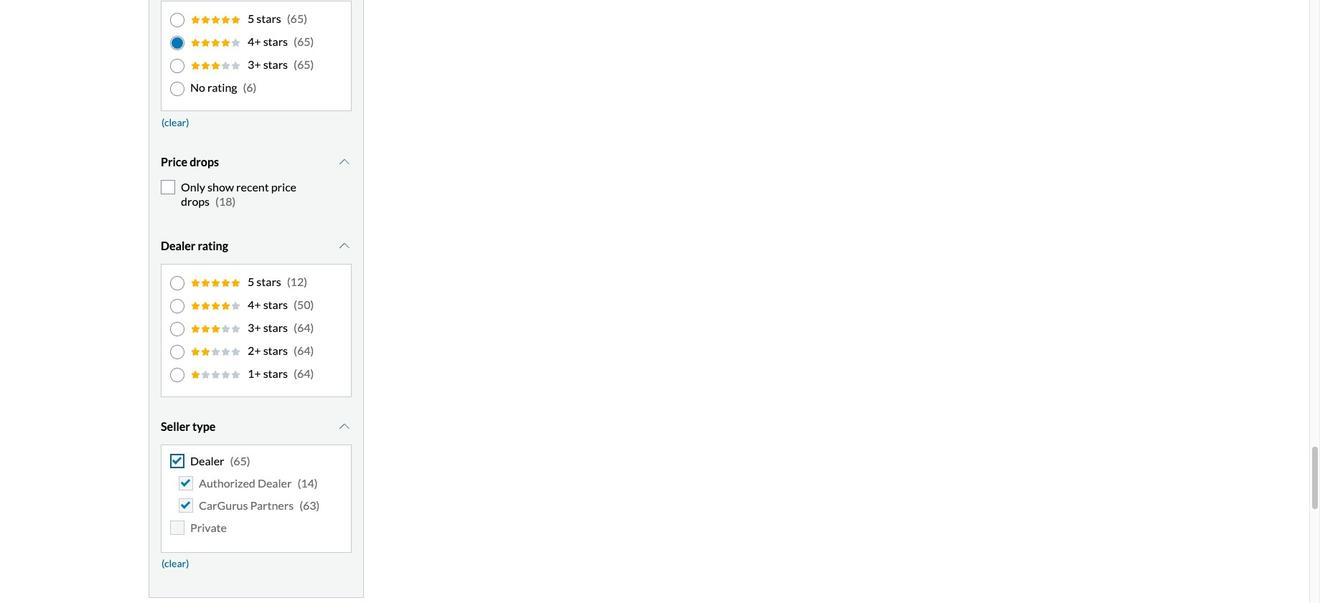 Task type: describe. For each thing, give the bounding box(es) containing it.
2+
[[248, 344, 261, 357]]

1+ stars
[[248, 367, 288, 380]]

(clear) button for (65)
[[161, 112, 190, 133]]

dealer rating
[[161, 239, 228, 253]]

(6)
[[243, 81, 257, 94]]

(65) for 3+ stars
[[294, 58, 314, 71]]

2 vertical spatial dealer
[[258, 477, 292, 490]]

no rating (6)
[[190, 81, 257, 94]]

5 for (65)
[[248, 12, 254, 25]]

(clear) for (65)
[[162, 116, 189, 128]]

chevron down image
[[338, 157, 352, 168]]

(65) for 5 stars
[[287, 12, 307, 25]]

(65) for 4+ stars
[[294, 35, 314, 48]]

price
[[161, 155, 187, 169]]

2+ stars
[[248, 344, 288, 357]]

(64) for 2+ stars
[[294, 344, 314, 357]]

seller type
[[161, 420, 216, 433]]

(18)
[[215, 194, 236, 208]]

price
[[271, 180, 296, 194]]

(14)
[[297, 477, 318, 490]]

4+ for (65)
[[248, 35, 261, 48]]

(clear) for (63)
[[162, 558, 189, 570]]

5 stars for (65)
[[248, 12, 281, 25]]

price drops button
[[161, 145, 352, 180]]

recent
[[236, 180, 269, 194]]

(63)
[[299, 499, 320, 513]]

5 for (12)
[[248, 275, 254, 288]]

authorized dealer (14)
[[199, 477, 318, 490]]

4+ stars for (65)
[[248, 35, 288, 48]]

(64) for 1+ stars
[[294, 367, 314, 380]]

3+ stars for (64)
[[248, 321, 288, 334]]

seller
[[161, 420, 190, 433]]

(50)
[[294, 298, 314, 311]]

only
[[181, 180, 205, 194]]



Task type: locate. For each thing, give the bounding box(es) containing it.
rating down (18)
[[198, 239, 228, 253]]

1 5 from the top
[[248, 12, 254, 25]]

private
[[190, 521, 227, 535]]

3+ up (6)
[[248, 58, 261, 71]]

3+
[[248, 58, 261, 71], [248, 321, 261, 334]]

partners
[[250, 499, 294, 513]]

(clear) button
[[161, 112, 190, 133], [161, 553, 190, 575]]

5 stars for (12)
[[248, 275, 281, 288]]

1 vertical spatial 5 stars
[[248, 275, 281, 288]]

chevron down image inside seller type 'dropdown button'
[[338, 421, 352, 433]]

1 3+ stars from the top
[[248, 58, 288, 71]]

4+ for (12)
[[248, 298, 261, 311]]

1 vertical spatial 3+
[[248, 321, 261, 334]]

3 (64) from the top
[[294, 367, 314, 380]]

dealer down only
[[161, 239, 195, 253]]

0 vertical spatial 5 stars
[[248, 12, 281, 25]]

(64) for 3+ stars
[[294, 321, 314, 334]]

cargurus partners (63)
[[199, 499, 320, 513]]

0 vertical spatial drops
[[190, 155, 219, 169]]

3+ for (64)
[[248, 321, 261, 334]]

(clear)
[[162, 116, 189, 128], [162, 558, 189, 570]]

5 stars left (12)
[[248, 275, 281, 288]]

show
[[207, 180, 234, 194]]

0 vertical spatial dealer
[[161, 239, 195, 253]]

1 vertical spatial 4+ stars
[[248, 298, 288, 311]]

rating
[[207, 81, 237, 94], [198, 239, 228, 253]]

2 4+ stars from the top
[[248, 298, 288, 311]]

0 vertical spatial (clear)
[[162, 116, 189, 128]]

0 vertical spatial chevron down image
[[338, 240, 352, 252]]

4+ stars left (50)
[[248, 298, 288, 311]]

chevron down image inside dealer rating dropdown button
[[338, 240, 352, 252]]

0 vertical spatial (64)
[[294, 321, 314, 334]]

1 vertical spatial (clear) button
[[161, 553, 190, 575]]

seller type button
[[161, 409, 352, 445]]

authorized
[[199, 477, 255, 490]]

5 stars up (6)
[[248, 12, 281, 25]]

2 vertical spatial (64)
[[294, 367, 314, 380]]

0 vertical spatial 4+ stars
[[248, 35, 288, 48]]

stars
[[257, 12, 281, 25], [263, 35, 288, 48], [263, 58, 288, 71], [257, 275, 281, 288], [263, 298, 288, 311], [263, 321, 288, 334], [263, 344, 288, 357], [263, 367, 288, 380]]

1 vertical spatial 4+
[[248, 298, 261, 311]]

4+ stars up (6)
[[248, 35, 288, 48]]

dealer for dealer rating
[[161, 239, 195, 253]]

1 vertical spatial chevron down image
[[338, 421, 352, 433]]

(64) right "1+ stars"
[[294, 367, 314, 380]]

1 (clear) from the top
[[162, 116, 189, 128]]

rating right no
[[207, 81, 237, 94]]

3+ for (6)
[[248, 58, 261, 71]]

1 4+ stars from the top
[[248, 35, 288, 48]]

1 vertical spatial rating
[[198, 239, 228, 253]]

dealer (65)
[[190, 454, 250, 468]]

2 4+ from the top
[[248, 298, 261, 311]]

type
[[192, 420, 216, 433]]

dealer up partners
[[258, 477, 292, 490]]

2 5 stars from the top
[[248, 275, 281, 288]]

3+ stars
[[248, 58, 288, 71], [248, 321, 288, 334]]

drops inside dropdown button
[[190, 155, 219, 169]]

price drops
[[161, 155, 219, 169]]

5 down dealer rating dropdown button on the left of the page
[[248, 275, 254, 288]]

1 4+ from the top
[[248, 35, 261, 48]]

(65)
[[287, 12, 307, 25], [294, 35, 314, 48], [294, 58, 314, 71], [230, 454, 250, 468]]

3+ stars for (6)
[[248, 58, 288, 71]]

drops
[[190, 155, 219, 169], [181, 194, 210, 208]]

4+ stars for (12)
[[248, 298, 288, 311]]

5 up (6)
[[248, 12, 254, 25]]

2 (clear) from the top
[[162, 558, 189, 570]]

4+ up (6)
[[248, 35, 261, 48]]

3+ up 2+
[[248, 321, 261, 334]]

5 stars
[[248, 12, 281, 25], [248, 275, 281, 288]]

chevron down image for (50)
[[338, 240, 352, 252]]

3+ stars up 2+ stars
[[248, 321, 288, 334]]

(64) down (50)
[[294, 321, 314, 334]]

2 (clear) button from the top
[[161, 553, 190, 575]]

(64) right 2+ stars
[[294, 344, 314, 357]]

5
[[248, 12, 254, 25], [248, 275, 254, 288]]

dealer inside dropdown button
[[161, 239, 195, 253]]

2 5 from the top
[[248, 275, 254, 288]]

4+ up 2+
[[248, 298, 261, 311]]

rating inside dropdown button
[[198, 239, 228, 253]]

2 3+ stars from the top
[[248, 321, 288, 334]]

0 vertical spatial rating
[[207, 81, 237, 94]]

4+ stars
[[248, 35, 288, 48], [248, 298, 288, 311]]

1 5 stars from the top
[[248, 12, 281, 25]]

1 vertical spatial (64)
[[294, 344, 314, 357]]

1 vertical spatial 3+ stars
[[248, 321, 288, 334]]

0 vertical spatial 3+ stars
[[248, 58, 288, 71]]

drops up only
[[190, 155, 219, 169]]

1 (clear) button from the top
[[161, 112, 190, 133]]

dealer for dealer (65)
[[190, 454, 224, 468]]

dealer up "authorized"
[[190, 454, 224, 468]]

1 (64) from the top
[[294, 321, 314, 334]]

dealer rating button
[[161, 228, 352, 264]]

1 3+ from the top
[[248, 58, 261, 71]]

0 vertical spatial 5
[[248, 12, 254, 25]]

0 vertical spatial (clear) button
[[161, 112, 190, 133]]

4+
[[248, 35, 261, 48], [248, 298, 261, 311]]

chevron down image for (14)
[[338, 421, 352, 433]]

1 vertical spatial dealer
[[190, 454, 224, 468]]

0 vertical spatial 3+
[[248, 58, 261, 71]]

only show recent price drops
[[181, 180, 296, 208]]

(64)
[[294, 321, 314, 334], [294, 344, 314, 357], [294, 367, 314, 380]]

cargurus
[[199, 499, 248, 513]]

1 vertical spatial drops
[[181, 194, 210, 208]]

1+
[[248, 367, 261, 380]]

3+ stars up (6)
[[248, 58, 288, 71]]

2 3+ from the top
[[248, 321, 261, 334]]

rating for dealer
[[198, 239, 228, 253]]

rating for no
[[207, 81, 237, 94]]

no
[[190, 81, 205, 94]]

(clear) button for (63)
[[161, 553, 190, 575]]

dealer
[[161, 239, 195, 253], [190, 454, 224, 468], [258, 477, 292, 490]]

0 vertical spatial 4+
[[248, 35, 261, 48]]

drops down only
[[181, 194, 210, 208]]

1 vertical spatial 5
[[248, 275, 254, 288]]

(12)
[[287, 275, 307, 288]]

chevron down image
[[338, 240, 352, 252], [338, 421, 352, 433]]

2 chevron down image from the top
[[338, 421, 352, 433]]

drops inside only show recent price drops
[[181, 194, 210, 208]]

1 vertical spatial (clear)
[[162, 558, 189, 570]]

2 (64) from the top
[[294, 344, 314, 357]]

1 chevron down image from the top
[[338, 240, 352, 252]]



Task type: vqa. For each thing, say whether or not it's contained in the screenshot.


